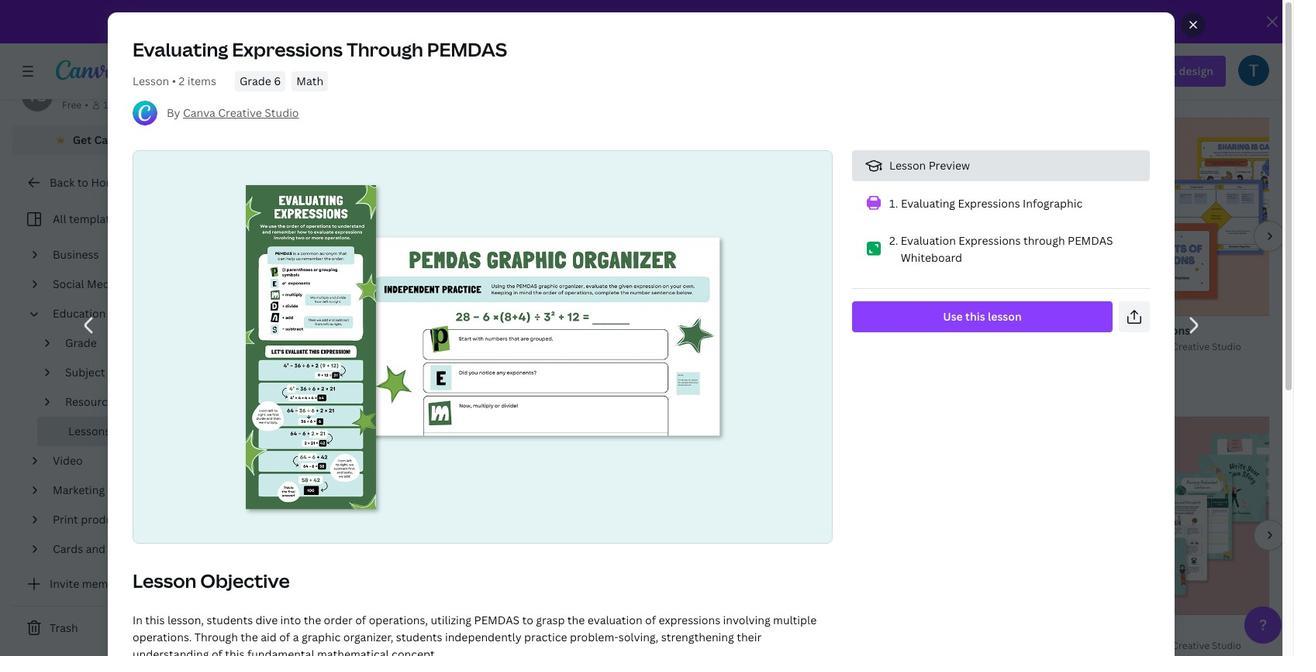 Task type: locate. For each thing, give the bounding box(es) containing it.
creative inside area and perimeter of rectangles lesson by canva creative studio
[[322, 340, 360, 354]]

lessons for maths lessons
[[276, 80, 344, 105]]

1 down lesson preview at the top right of page
[[889, 196, 895, 211]]

1 horizontal spatial through
[[347, 36, 423, 62]]

0 horizontal spatial grade
[[65, 336, 97, 351]]

by inside area and perimeter of rectangles lesson by canva creative studio
[[279, 340, 290, 354]]

this
[[966, 309, 985, 324], [145, 614, 165, 628], [225, 648, 245, 657]]

the up the graphic
[[304, 614, 321, 628]]

studio
[[362, 41, 392, 54], [1212, 41, 1241, 54], [265, 105, 299, 120], [362, 340, 392, 354], [645, 340, 675, 354], [929, 340, 958, 354], [1212, 340, 1241, 354], [362, 640, 392, 653], [645, 640, 675, 653], [1212, 640, 1241, 653]]

by inside the multiplication as scaling lesson by canva creative studio
[[562, 340, 573, 354]]

creative inside the multiplication as scaling lesson by canva creative studio
[[606, 340, 643, 354]]

studio inside life cycles lesson by canva creative studio
[[362, 41, 392, 54]]

grade down education
[[65, 336, 97, 351]]

by inside dividing fractions lesson by canva creative studio
[[1129, 340, 1140, 354]]

. left evaluation
[[895, 233, 898, 248]]

through
[[347, 36, 423, 62], [935, 323, 979, 338], [194, 631, 238, 645]]

get
[[73, 133, 92, 147]]

1 horizontal spatial students
[[396, 631, 442, 645]]

pronouns image
[[1064, 417, 1294, 616]]

lesson inside modal verbs and adjective order lesson by canva creative studio
[[245, 640, 276, 653]]

lesson inside 'evaluating expressions through pemdas lesson by canva creative studio'
[[812, 340, 843, 354]]

dividing fractions lesson by canva creative studio
[[1095, 323, 1241, 354]]

opinion writing lesson by canva creative studio
[[528, 623, 675, 653]]

students
[[207, 614, 253, 628], [396, 631, 442, 645]]

area and perimeter of rectangles lesson by canva creative studio
[[245, 323, 421, 354]]

of inside area and perimeter of rectangles lesson by canva creative studio
[[350, 323, 361, 338]]

lesson by canva creative studio link for dividing fractions
[[1095, 340, 1294, 355]]

1 vertical spatial grade
[[65, 336, 97, 351]]

by inside opinion writing lesson by canva creative studio
[[562, 640, 573, 653]]

lesson by canva creative studio link for area and perimeter of rectangles
[[245, 340, 479, 355]]

body
[[1189, 24, 1216, 39]]

all
[[53, 212, 66, 226]]

students left dive
[[207, 614, 253, 628]]

0 vertical spatial this
[[966, 309, 985, 324]]

• right free
[[85, 98, 88, 112]]

lesson
[[988, 309, 1022, 324]]

grade for grade 6
[[240, 74, 271, 88]]

through inside 'evaluating expressions through pemdas lesson by canva creative studio'
[[935, 323, 979, 338]]

this right the in
[[145, 614, 165, 628]]

1 vertical spatial 2
[[889, 233, 895, 248]]

. for 1
[[895, 196, 898, 211]]

expressions inside 2 . evaluation expressions through pemdas whiteboard
[[959, 233, 1021, 248]]

canva inside opinion writing lesson by canva creative studio
[[575, 640, 603, 653]]

2 horizontal spatial this
[[966, 309, 985, 324]]

operations,
[[369, 614, 428, 628]]

use
[[943, 309, 963, 324]]

of right the perimeter
[[350, 323, 361, 338]]

0 horizontal spatial to
[[77, 175, 88, 190]]

social
[[53, 277, 84, 292]]

0 horizontal spatial students
[[207, 614, 253, 628]]

lesson by canva creative studio link for modal verbs and adjective order
[[245, 639, 479, 654]]

this right use
[[966, 309, 985, 324]]

this for use
[[966, 309, 985, 324]]

paragraph
[[812, 623, 866, 637]]

1 . from the top
[[895, 196, 898, 211]]

. for 2
[[895, 233, 898, 248]]

canva inside the multiplication as scaling lesson by canva creative studio
[[575, 340, 603, 354]]

lessons down area and perimeter of rectangles lesson by canva creative studio
[[282, 379, 351, 405]]

get canva pro button
[[12, 126, 202, 155]]

modal
[[245, 623, 278, 637]]

lesson,
[[167, 614, 204, 628]]

multiple
[[773, 614, 817, 628]]

evaluating for evaluating expressions through pemdas lesson by canva creative studio
[[812, 323, 867, 338]]

2 vertical spatial this
[[225, 648, 245, 657]]

list
[[852, 150, 1150, 273]]

this inside button
[[966, 309, 985, 324]]

2 . from the top
[[895, 233, 898, 248]]

grasp
[[536, 614, 565, 628]]

and for plant
[[1125, 24, 1145, 39]]

grade
[[240, 74, 271, 88], [65, 336, 97, 351]]

and right plant
[[1125, 24, 1145, 39]]

0 vertical spatial to
[[77, 175, 88, 190]]

through inside in this lesson, students dive into the order of operations, utilizing pemdas to grasp the evaluation of expressions involving multiple operations. through the aid of a graphic organizer, students independently practice problem-solving, strengthening their understanding of this fundamental mathematical concept.
[[194, 631, 238, 645]]

lesson by canva creative studio link for multiplication as scaling
[[528, 340, 762, 355]]

2 . evaluation expressions through pemdas whiteboard
[[889, 233, 1113, 265]]

expressions down 1 . evaluating expressions infographic
[[959, 233, 1021, 248]]

2 horizontal spatial through
[[935, 323, 979, 338]]

to
[[77, 175, 88, 190], [522, 614, 533, 628]]

maths
[[214, 80, 272, 105]]

tara schultz's team
[[62, 81, 164, 96]]

to inside in this lesson, students dive into the order of operations, utilizing pemdas to grasp the evaluation of expressions involving multiple operations. through the aid of a graphic organizer, students independently practice problem-solving, strengthening their understanding of this fundamental mathematical concept.
[[522, 614, 533, 628]]

human
[[1148, 24, 1186, 39]]

• right 'team' at top left
[[172, 74, 176, 88]]

evaluating for evaluating expressions through pemdas
[[133, 36, 228, 62]]

1 horizontal spatial grade
[[240, 74, 271, 88]]

and right area
[[272, 323, 292, 338]]

1 vertical spatial .
[[895, 233, 898, 248]]

1 for 1 . evaluating expressions infographic
[[889, 196, 895, 211]]

studio inside dividing fractions lesson by canva creative studio
[[1212, 340, 1241, 354]]

canva inside life cycles lesson by canva creative studio
[[292, 41, 320, 54]]

opinion writing image
[[497, 417, 762, 616]]

2 vertical spatial through
[[194, 631, 238, 645]]

1 horizontal spatial to
[[522, 614, 533, 628]]

1 vertical spatial to
[[522, 614, 533, 628]]

tara
[[62, 81, 84, 96]]

and inside area and perimeter of rectangles lesson by canva creative studio
[[272, 323, 292, 338]]

lesson by canva creative studio link for plant and human body systems
[[1095, 40, 1294, 56]]

lesson • 2 items
[[133, 74, 216, 88]]

and right structure
[[921, 623, 941, 637]]

the solar system image
[[781, 0, 1045, 17]]

0 vertical spatial 2
[[179, 74, 185, 88]]

. down lesson preview at the top right of page
[[895, 196, 898, 211]]

plant and human body systems lesson by canva creative studio
[[1095, 24, 1263, 54]]

the left the aid
[[241, 631, 258, 645]]

studio inside plant and human body systems lesson by canva creative studio
[[1212, 41, 1241, 54]]

systems
[[1219, 24, 1263, 39]]

schultz's
[[87, 81, 135, 96]]

the
[[304, 614, 321, 628], [568, 614, 585, 628], [241, 631, 258, 645]]

1 vertical spatial lessons
[[282, 379, 351, 405]]

1 horizontal spatial 2
[[889, 233, 895, 248]]

expressions left use
[[870, 323, 932, 338]]

to right "back"
[[77, 175, 88, 190]]

area
[[245, 323, 269, 338]]

1 vertical spatial students
[[396, 631, 442, 645]]

fundamental
[[247, 648, 314, 657]]

0 horizontal spatial this
[[145, 614, 165, 628]]

and right cards
[[86, 542, 106, 557]]

and inside plant and human body systems lesson by canva creative studio
[[1125, 24, 1145, 39]]

invite members
[[50, 577, 131, 592]]

lesson preview
[[889, 158, 970, 173]]

this left fundamental
[[225, 648, 245, 657]]

0 vertical spatial .
[[895, 196, 898, 211]]

get canva pro
[[73, 133, 148, 147]]

0 vertical spatial grade
[[240, 74, 271, 88]]

area and perimeter of rectangles link
[[245, 323, 479, 340]]

0 vertical spatial students
[[207, 614, 253, 628]]

1 horizontal spatial 1
[[889, 196, 895, 211]]

print products link
[[47, 506, 181, 535]]

lesson preview button
[[852, 150, 1150, 181]]

use this lesson button
[[852, 302, 1113, 333]]

2 vertical spatial evaluating
[[812, 323, 867, 338]]

to left grasp
[[522, 614, 533, 628]]

0 horizontal spatial •
[[85, 98, 88, 112]]

order
[[324, 614, 353, 628]]

canva inside dividing fractions lesson by canva creative studio
[[1142, 340, 1170, 354]]

lesson by canva creative studio link for opinion writing
[[528, 639, 762, 654]]

lesson inside opinion writing lesson by canva creative studio
[[528, 640, 560, 653]]

. inside 2 . evaluation expressions through pemdas whiteboard
[[895, 233, 898, 248]]

this for in
[[145, 614, 165, 628]]

2 left 'items'
[[179, 74, 185, 88]]

evaluating expressions through pemdas
[[133, 36, 507, 62]]

•
[[172, 74, 176, 88], [85, 98, 88, 112]]

marketing link
[[47, 476, 181, 506]]

strengthening
[[661, 631, 734, 645]]

0 horizontal spatial evaluating
[[133, 36, 228, 62]]

and right verbs
[[314, 623, 333, 637]]

0 vertical spatial evaluating
[[133, 36, 228, 62]]

1 horizontal spatial •
[[172, 74, 176, 88]]

by
[[279, 41, 290, 54], [1129, 41, 1140, 54], [279, 340, 290, 354], [562, 340, 573, 354], [845, 340, 857, 354], [1129, 340, 1140, 354], [279, 640, 290, 653], [562, 640, 573, 653], [1129, 640, 1140, 653]]

of
[[350, 323, 361, 338], [355, 614, 366, 628], [645, 614, 656, 628], [279, 631, 290, 645], [212, 648, 222, 657]]

1 horizontal spatial this
[[225, 648, 245, 657]]

grade inside button
[[65, 336, 97, 351]]

grade left 6
[[240, 74, 271, 88]]

1 vertical spatial through
[[935, 323, 979, 338]]

templates
[[69, 212, 122, 226]]

1 vertical spatial 1
[[889, 196, 895, 211]]

cycles
[[267, 24, 302, 39]]

list containing lesson preview
[[852, 150, 1150, 273]]

plant
[[1095, 24, 1123, 39]]

1 vertical spatial •
[[85, 98, 88, 112]]

0 horizontal spatial 2
[[179, 74, 185, 88]]

modal verbs and adjective order image
[[214, 417, 479, 616]]

0 vertical spatial through
[[347, 36, 423, 62]]

2 left evaluation
[[889, 233, 895, 248]]

creative inside plant and human body systems lesson by canva creative studio
[[1172, 41, 1210, 54]]

multiplication as scaling image
[[497, 118, 762, 316]]

lesson objective
[[133, 569, 290, 594]]

1 vertical spatial this
[[145, 614, 165, 628]]

items
[[187, 74, 216, 88]]

studio inside area and perimeter of rectangles lesson by canva creative studio
[[362, 340, 392, 354]]

evaluating inside 'evaluating expressions through pemdas lesson by canva creative studio'
[[812, 323, 867, 338]]

order
[[389, 623, 419, 637]]

lesson inside area and perimeter of rectangles lesson by canva creative studio
[[245, 340, 276, 354]]

0 horizontal spatial 1
[[103, 98, 108, 112]]

of up organizer,
[[355, 614, 366, 628]]

students up concept.
[[396, 631, 442, 645]]

1 horizontal spatial evaluating
[[812, 323, 867, 338]]

english
[[214, 379, 278, 405]]

0 vertical spatial 1
[[103, 98, 108, 112]]

understanding
[[133, 648, 209, 657]]

creative inside modal verbs and adjective order lesson by canva creative studio
[[322, 640, 360, 653]]

0 vertical spatial lessons
[[276, 80, 344, 105]]

invite members button
[[12, 569, 202, 600]]

1 down schultz's
[[103, 98, 108, 112]]

invitations
[[108, 542, 164, 557]]

0 horizontal spatial through
[[194, 631, 238, 645]]

their
[[737, 631, 762, 645]]

lessons down evaluating expressions through pemdas
[[276, 80, 344, 105]]

verbs
[[281, 623, 311, 637]]

0 horizontal spatial the
[[241, 631, 258, 645]]

expressions down the "lesson preview" button
[[958, 196, 1020, 211]]

2 inside 2 . evaluation expressions through pemdas whiteboard
[[889, 233, 895, 248]]

canva inside area and perimeter of rectangles lesson by canva creative studio
[[292, 340, 320, 354]]

video link
[[47, 447, 181, 476]]

the up problem-
[[568, 614, 585, 628]]

0 vertical spatial •
[[172, 74, 176, 88]]

expressions inside 'evaluating expressions through pemdas lesson by canva creative studio'
[[870, 323, 932, 338]]

lesson
[[245, 41, 276, 54], [1095, 41, 1126, 54], [133, 74, 169, 88], [889, 158, 926, 173], [245, 340, 276, 354], [528, 340, 560, 354], [812, 340, 843, 354], [1095, 340, 1126, 354], [133, 569, 197, 594], [245, 640, 276, 653], [528, 640, 560, 653], [1095, 640, 1126, 653]]

in this lesson, students dive into the order of operations, utilizing pemdas to grasp the evaluation of expressions involving multiple operations. through the aid of a graphic organizer, students independently practice problem-solving, strengthening their understanding of this fundamental mathematical concept.
[[133, 614, 817, 657]]

canva inside 'evaluating expressions through pemdas lesson by canva creative studio'
[[859, 340, 887, 354]]

2 horizontal spatial evaluating
[[901, 196, 955, 211]]

video
[[53, 454, 83, 468]]

pemdas inside 2 . evaluation expressions through pemdas whiteboard
[[1068, 233, 1113, 248]]

studio inside 'evaluating expressions through pemdas lesson by canva creative studio'
[[929, 340, 958, 354]]

marketing
[[53, 483, 105, 498]]

writing
[[573, 623, 611, 637]]

dividing fractions image
[[1064, 118, 1294, 316]]



Task type: vqa. For each thing, say whether or not it's contained in the screenshot.
LESSON BY CANVA CREATIVE STUDIO link for Evaluating Expressions Through PEMDAS
yes



Task type: describe. For each thing, give the bounding box(es) containing it.
1 . evaluating expressions infographic
[[889, 196, 1083, 211]]

as
[[605, 323, 617, 338]]

resource
[[65, 395, 114, 409]]

a
[[293, 631, 299, 645]]

members
[[82, 577, 131, 592]]

by canva creative studio
[[167, 105, 299, 120]]

grade button
[[59, 329, 181, 358]]

free
[[62, 98, 82, 112]]

creative inside life cycles lesson by canva creative studio
[[322, 41, 360, 54]]

infographic
[[1023, 196, 1083, 211]]

tara schultz's team image
[[22, 81, 53, 112]]

whiteboard
[[901, 250, 962, 265]]

and inside modal verbs and adjective order lesson by canva creative studio
[[314, 623, 333, 637]]

1 vertical spatial evaluating
[[901, 196, 955, 211]]

aid
[[261, 631, 277, 645]]

plant and human body systems image
[[1064, 0, 1294, 17]]

grade for grade
[[65, 336, 97, 351]]

evaluating expressions through pemdas image
[[781, 118, 1045, 316]]

paragraph structure and informational text
[[812, 623, 1041, 637]]

multiplication as scaling link
[[528, 323, 762, 340]]

modal verbs and adjective order link
[[245, 622, 479, 639]]

solving,
[[619, 631, 659, 645]]

concept.
[[392, 648, 438, 657]]

lesson inside button
[[889, 158, 926, 173]]

mathematical
[[317, 648, 389, 657]]

involving
[[723, 614, 771, 628]]

products
[[81, 513, 128, 527]]

expressions
[[659, 614, 721, 628]]

canva inside plant and human body systems lesson by canva creative studio
[[1142, 41, 1170, 54]]

text
[[1019, 623, 1041, 637]]

opinion
[[528, 623, 570, 637]]

by inside plant and human body systems lesson by canva creative studio
[[1129, 41, 1140, 54]]

team
[[137, 81, 164, 96]]

paragraph structure and informational text link
[[812, 622, 1045, 639]]

life cycles image
[[214, 0, 479, 17]]

pro
[[129, 133, 148, 147]]

grade 6
[[240, 74, 281, 88]]

lessons
[[68, 424, 110, 439]]

by inside modal verbs and adjective order lesson by canva creative studio
[[279, 640, 290, 653]]

structure
[[868, 623, 919, 637]]

expressions up 6
[[232, 36, 343, 62]]

cards and invitations link
[[47, 535, 181, 565]]

of left a
[[279, 631, 290, 645]]

introduction to waves image
[[497, 0, 762, 17]]

evaluation
[[588, 614, 643, 628]]

by inside 'evaluating expressions through pemdas lesson by canva creative studio'
[[845, 340, 857, 354]]

back to home link
[[12, 168, 202, 199]]

resource type button
[[59, 388, 181, 417]]

and for area
[[272, 323, 292, 338]]

print
[[53, 513, 78, 527]]

canva inside modal verbs and adjective order lesson by canva creative studio
[[292, 640, 320, 653]]

lesson by canva creative studio
[[1095, 640, 1241, 653]]

studio inside modal verbs and adjective order lesson by canva creative studio
[[362, 640, 392, 653]]

creative inside opinion writing lesson by canva creative studio
[[606, 640, 643, 653]]

all templates link
[[22, 205, 181, 234]]

of up 'solving,'
[[645, 614, 656, 628]]

tara schultz's team element
[[22, 81, 53, 112]]

preview
[[929, 158, 970, 173]]

media
[[87, 277, 119, 292]]

dividing fractions link
[[1095, 323, 1294, 340]]

• for lesson
[[172, 74, 176, 88]]

practice
[[524, 631, 567, 645]]

rectangles
[[363, 323, 421, 338]]

subject
[[65, 365, 105, 380]]

evaluating expressions through pemdas link
[[812, 323, 1045, 340]]

dive
[[256, 614, 278, 628]]

lessons for english lessons
[[282, 379, 351, 405]]

scaling
[[619, 323, 657, 338]]

• for free
[[85, 98, 88, 112]]

all templates
[[53, 212, 122, 226]]

informational
[[944, 623, 1016, 637]]

6
[[274, 74, 281, 88]]

pemdas inside 'evaluating expressions through pemdas lesson by canva creative studio'
[[982, 323, 1027, 338]]

lesson by canva creative studio link for life cycles
[[245, 40, 479, 56]]

life
[[245, 24, 265, 39]]

dividing
[[1095, 323, 1139, 338]]

lesson inside dividing fractions lesson by canva creative studio
[[1095, 340, 1126, 354]]

multiplication
[[528, 323, 603, 338]]

graphic
[[302, 631, 341, 645]]

independently
[[445, 631, 522, 645]]

canva inside button
[[94, 133, 127, 147]]

2 horizontal spatial the
[[568, 614, 585, 628]]

creative inside 'evaluating expressions through pemdas lesson by canva creative studio'
[[889, 340, 926, 354]]

lesson inside life cycles lesson by canva creative studio
[[245, 41, 276, 54]]

lesson inside the multiplication as scaling lesson by canva creative studio
[[528, 340, 560, 354]]

back
[[50, 175, 75, 190]]

paragraph structure and informational text image
[[781, 417, 1045, 616]]

top level navigation element
[[136, 56, 623, 87]]

of right understanding
[[212, 648, 222, 657]]

through for evaluating expressions through pemdas lesson by canva creative studio
[[935, 323, 979, 338]]

area and perimeter of rectangles image
[[214, 118, 479, 316]]

lesson inside plant and human body systems lesson by canva creative studio
[[1095, 41, 1126, 54]]

resource type
[[65, 395, 141, 409]]

cards and invitations
[[53, 542, 164, 557]]

social media link
[[47, 270, 181, 299]]

and for cards
[[86, 542, 106, 557]]

1 for 1
[[103, 98, 108, 112]]

business link
[[47, 240, 181, 270]]

lesson by canva creative studio link for evaluating expressions through pemdas
[[812, 340, 1045, 355]]

life cycles link
[[245, 23, 479, 40]]

adjective
[[336, 623, 386, 637]]

invite
[[50, 577, 79, 592]]

through for evaluating expressions through pemdas
[[347, 36, 423, 62]]

1 horizontal spatial the
[[304, 614, 321, 628]]

plant and human body systems link
[[1095, 23, 1294, 40]]

pemdas inside in this lesson, students dive into the order of operations, utilizing pemdas to grasp the evaluation of expressions involving multiple operations. through the aid of a graphic organizer, students independently practice problem-solving, strengthening their understanding of this fundamental mathematical concept.
[[474, 614, 520, 628]]

through
[[1024, 233, 1065, 248]]

studio inside the multiplication as scaling lesson by canva creative studio
[[645, 340, 675, 354]]

trash link
[[12, 613, 202, 644]]

home
[[91, 175, 122, 190]]

by inside life cycles lesson by canva creative studio
[[279, 41, 290, 54]]

operations.
[[133, 631, 192, 645]]

creative inside dividing fractions lesson by canva creative studio
[[1172, 340, 1210, 354]]

perimeter
[[295, 323, 347, 338]]

modal verbs and adjective order lesson by canva creative studio
[[245, 623, 419, 653]]

in
[[133, 614, 143, 628]]

by
[[167, 105, 180, 120]]

multiplication as scaling lesson by canva creative studio
[[528, 323, 675, 354]]

organizer,
[[343, 631, 393, 645]]

evaluation
[[901, 233, 956, 248]]

subject button
[[59, 358, 181, 388]]

studio inside opinion writing lesson by canva creative studio
[[645, 640, 675, 653]]



